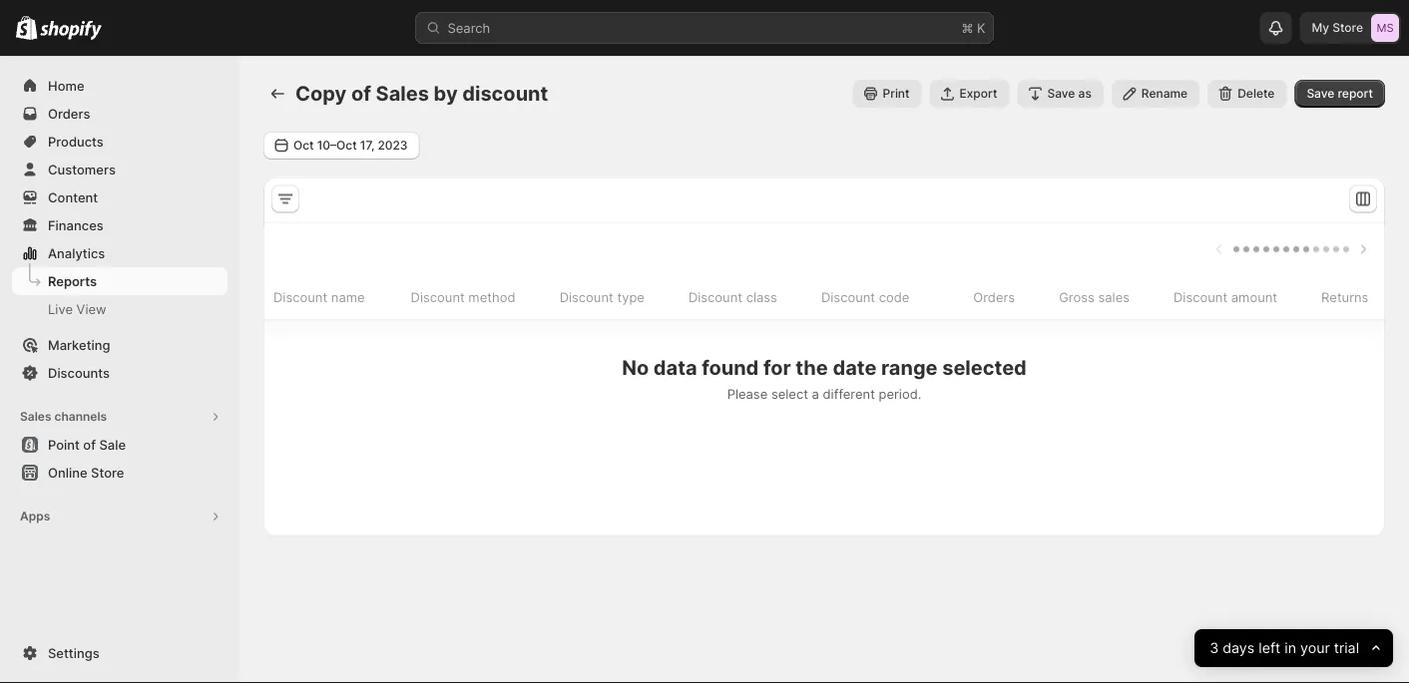 Task type: vqa. For each thing, say whether or not it's contained in the screenshot.
the middle TO
no



Task type: describe. For each thing, give the bounding box(es) containing it.
store for online store
[[91, 465, 124, 481]]

2023
[[378, 138, 408, 153]]

oct 10–oct 17, 2023
[[293, 138, 408, 153]]

discount for discount type button
[[560, 289, 614, 305]]

found
[[702, 356, 759, 380]]

online store button
[[0, 459, 240, 487]]

2 discount from the left
[[275, 289, 330, 305]]

orders inside orders button
[[974, 289, 1015, 305]]

amount
[[1231, 289, 1278, 305]]

trial
[[1334, 640, 1359, 657]]

different
[[823, 386, 875, 402]]

discount amount
[[1174, 289, 1278, 305]]

discount
[[462, 81, 548, 106]]

live view link
[[12, 295, 228, 323]]

point of sale link
[[12, 431, 228, 459]]

sale
[[99, 437, 126, 453]]

3
[[1210, 640, 1219, 657]]

discount type
[[560, 289, 645, 305]]

settings
[[48, 646, 99, 661]]

days
[[1223, 640, 1255, 657]]

gross
[[1059, 289, 1095, 305]]

reports link
[[12, 267, 228, 295]]

by
[[434, 81, 458, 106]]

save for save as
[[1047, 86, 1075, 101]]

point of sale
[[48, 437, 126, 453]]

a
[[812, 386, 819, 402]]

content
[[48, 190, 98, 205]]

⌘ k
[[962, 20, 986, 35]]

finances link
[[12, 212, 228, 240]]

discount code
[[821, 289, 910, 305]]

returns
[[1322, 289, 1369, 305]]

rename button
[[1112, 80, 1200, 108]]

print button
[[853, 80, 922, 108]]

0 horizontal spatial shopify image
[[16, 16, 37, 40]]

oct
[[293, 138, 314, 153]]

export button
[[930, 80, 1010, 108]]

save report button
[[1295, 80, 1385, 108]]

k
[[977, 20, 986, 35]]

oct 10–oct 17, 2023 button
[[264, 132, 420, 160]]

channels
[[54, 410, 107, 424]]

products
[[48, 134, 104, 149]]

my
[[1312, 20, 1330, 35]]

point of sale button
[[0, 431, 240, 459]]

no data found for the date range selected please select a different period.
[[622, 356, 1027, 402]]

store for my store
[[1333, 20, 1363, 35]]

online store
[[48, 465, 124, 481]]

date
[[833, 356, 877, 380]]

discounts
[[48, 365, 110, 381]]

data
[[654, 356, 697, 380]]

returns button
[[1299, 278, 1372, 316]]

discount class
[[689, 289, 777, 305]]

1 discount from the left
[[273, 289, 328, 305]]

in
[[1285, 640, 1296, 657]]

gross sales button
[[1036, 278, 1133, 316]]

online store link
[[12, 459, 228, 487]]

report
[[1338, 86, 1373, 101]]

of for sales
[[351, 81, 371, 106]]

1 discount name from the left
[[273, 289, 365, 305]]

marketing link
[[12, 331, 228, 359]]

2 discount name from the left
[[275, 289, 367, 305]]

live
[[48, 301, 73, 317]]

marketing
[[48, 337, 110, 353]]

left
[[1259, 640, 1281, 657]]

your
[[1300, 640, 1330, 657]]

save as
[[1047, 86, 1092, 101]]

code
[[879, 289, 910, 305]]

as
[[1079, 86, 1092, 101]]

rename
[[1142, 86, 1188, 101]]

copy of sales by discount
[[295, 81, 548, 106]]

search
[[448, 20, 490, 35]]

settings link
[[12, 640, 228, 668]]

please
[[727, 386, 768, 402]]

period.
[[879, 386, 922, 402]]

apps
[[20, 510, 50, 524]]



Task type: locate. For each thing, give the bounding box(es) containing it.
customers
[[48, 162, 116, 177]]

selected
[[942, 356, 1027, 380]]

3 discount from the left
[[411, 289, 465, 305]]

0 horizontal spatial of
[[83, 437, 96, 453]]

store right my
[[1333, 20, 1363, 35]]

orders up the selected
[[974, 289, 1015, 305]]

0 horizontal spatial sales
[[20, 410, 51, 424]]

0 horizontal spatial save
[[1047, 86, 1075, 101]]

class
[[746, 289, 777, 305]]

discount amount button
[[1151, 278, 1281, 316]]

1 horizontal spatial orders
[[974, 289, 1015, 305]]

analytics
[[48, 246, 105, 261]]

name
[[331, 289, 365, 305], [333, 289, 367, 305]]

store inside button
[[91, 465, 124, 481]]

1 horizontal spatial sales
[[376, 81, 429, 106]]

17,
[[360, 138, 375, 153]]

save left "report"
[[1307, 86, 1335, 101]]

2 save from the left
[[1307, 86, 1335, 101]]

⌘
[[962, 20, 974, 35]]

shopify image
[[16, 16, 37, 40], [40, 20, 102, 40]]

1 vertical spatial store
[[91, 465, 124, 481]]

online
[[48, 465, 87, 481]]

for
[[764, 356, 791, 380]]

6 discount from the left
[[821, 289, 875, 305]]

save as button
[[1018, 80, 1104, 108]]

discount method button
[[408, 278, 539, 316]]

sales left by
[[376, 81, 429, 106]]

gross sales
[[1059, 289, 1130, 305]]

sales
[[1098, 289, 1130, 305]]

0 vertical spatial of
[[351, 81, 371, 106]]

5 discount from the left
[[689, 289, 743, 305]]

export
[[960, 86, 998, 101]]

of right the copy
[[351, 81, 371, 106]]

1 save from the left
[[1047, 86, 1075, 101]]

delete
[[1238, 86, 1275, 101]]

save for save report
[[1307, 86, 1335, 101]]

discount for discount method button
[[411, 289, 465, 305]]

the
[[796, 356, 828, 380]]

sales up point
[[20, 410, 51, 424]]

0 vertical spatial store
[[1333, 20, 1363, 35]]

products link
[[12, 128, 228, 156]]

save left as
[[1047, 86, 1075, 101]]

2 discount name button from the left
[[272, 278, 390, 316]]

finances
[[48, 218, 104, 233]]

save inside save as button
[[1047, 86, 1075, 101]]

orders down "home"
[[48, 106, 90, 121]]

save inside save report button
[[1307, 86, 1335, 101]]

select
[[771, 386, 808, 402]]

apps button
[[12, 503, 228, 531]]

7 discount from the left
[[1174, 289, 1228, 305]]

of left sale
[[83, 437, 96, 453]]

of for sale
[[83, 437, 96, 453]]

discount code button
[[818, 278, 933, 316]]

1 vertical spatial orders
[[974, 289, 1015, 305]]

3 days left in your trial button
[[1195, 630, 1393, 668]]

range
[[881, 356, 938, 380]]

of
[[351, 81, 371, 106], [83, 437, 96, 453]]

discount name button
[[270, 278, 388, 316], [272, 278, 390, 316]]

discount class button
[[686, 278, 800, 316]]

print
[[883, 86, 910, 101]]

2 name from the left
[[333, 289, 367, 305]]

1 horizontal spatial store
[[1333, 20, 1363, 35]]

my store image
[[1371, 14, 1399, 42]]

1 vertical spatial sales
[[20, 410, 51, 424]]

type
[[617, 289, 645, 305]]

4 discount from the left
[[560, 289, 614, 305]]

point
[[48, 437, 80, 453]]

of inside button
[[83, 437, 96, 453]]

live view
[[48, 301, 106, 317]]

orders inside orders link
[[48, 106, 90, 121]]

delete button
[[1208, 80, 1287, 108]]

orders link
[[12, 100, 228, 128]]

no
[[622, 356, 649, 380]]

10–oct
[[317, 138, 357, 153]]

discount method
[[411, 289, 516, 305]]

discount
[[273, 289, 328, 305], [275, 289, 330, 305], [411, 289, 465, 305], [560, 289, 614, 305], [689, 289, 743, 305], [821, 289, 875, 305], [1174, 289, 1228, 305]]

1 discount name button from the left
[[270, 278, 388, 316]]

analytics link
[[12, 240, 228, 267]]

1 name from the left
[[331, 289, 365, 305]]

discount type button
[[557, 278, 668, 316]]

method
[[468, 289, 516, 305]]

view
[[76, 301, 106, 317]]

1 horizontal spatial of
[[351, 81, 371, 106]]

1 horizontal spatial save
[[1307, 86, 1335, 101]]

0 horizontal spatial orders
[[48, 106, 90, 121]]

3 days left in your trial
[[1210, 640, 1359, 657]]

home link
[[12, 72, 228, 100]]

orders button
[[951, 278, 1018, 316]]

sales
[[376, 81, 429, 106], [20, 410, 51, 424]]

my store
[[1312, 20, 1363, 35]]

content link
[[12, 184, 228, 212]]

store down sale
[[91, 465, 124, 481]]

customers link
[[12, 156, 228, 184]]

1 vertical spatial of
[[83, 437, 96, 453]]

0 horizontal spatial store
[[91, 465, 124, 481]]

reports
[[48, 273, 97, 289]]

discount for discount class button
[[689, 289, 743, 305]]

home
[[48, 78, 84, 93]]

1 horizontal spatial shopify image
[[40, 20, 102, 40]]

discounts link
[[12, 359, 228, 387]]

discount for discount code button
[[821, 289, 875, 305]]

store
[[1333, 20, 1363, 35], [91, 465, 124, 481]]

save report
[[1307, 86, 1373, 101]]

sales inside button
[[20, 410, 51, 424]]

discount name
[[273, 289, 365, 305], [275, 289, 367, 305]]

discount for the discount amount button
[[1174, 289, 1228, 305]]

0 vertical spatial orders
[[48, 106, 90, 121]]

0 vertical spatial sales
[[376, 81, 429, 106]]



